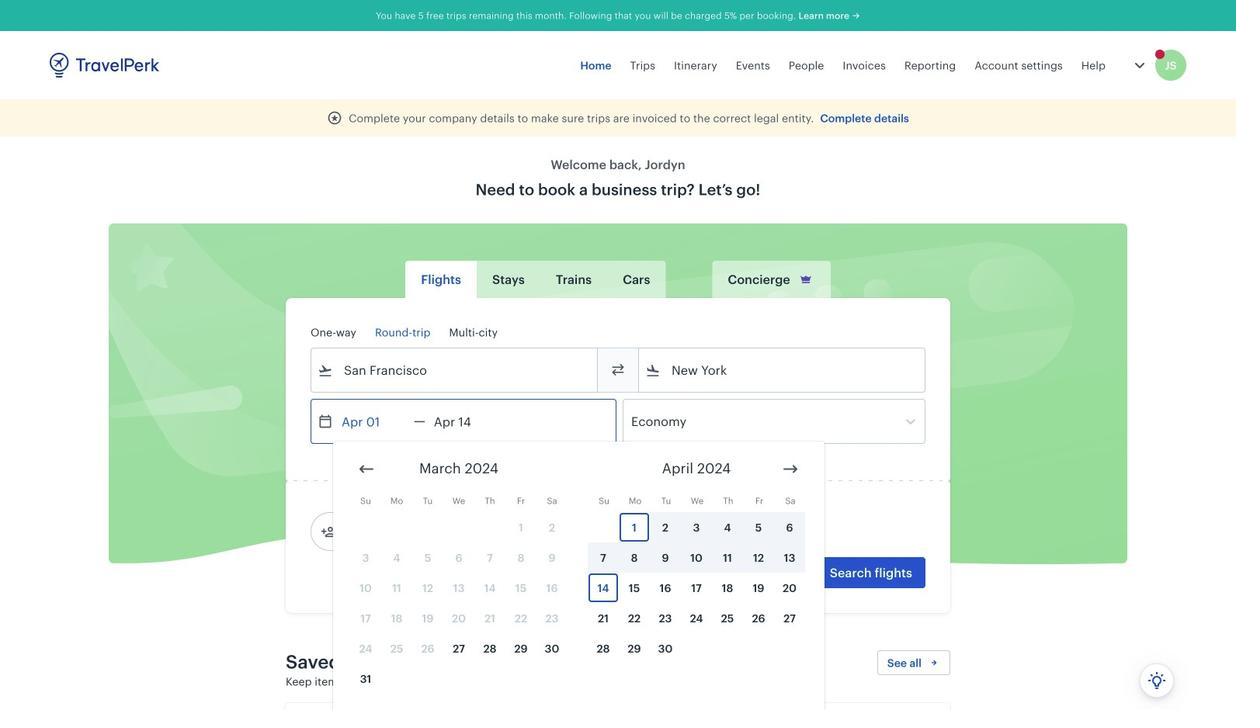 Task type: vqa. For each thing, say whether or not it's contained in the screenshot.
first "Spirit Airlines" image from the bottom of the page
no



Task type: locate. For each thing, give the bounding box(es) containing it.
From search field
[[333, 358, 577, 383]]

Depart text field
[[333, 400, 414, 443]]

Return text field
[[425, 400, 506, 443]]



Task type: describe. For each thing, give the bounding box(es) containing it.
move backward to switch to the previous month. image
[[357, 460, 376, 479]]

calendar application
[[333, 442, 1236, 711]]

move forward to switch to the next month. image
[[781, 460, 800, 479]]

To search field
[[661, 358, 905, 383]]



